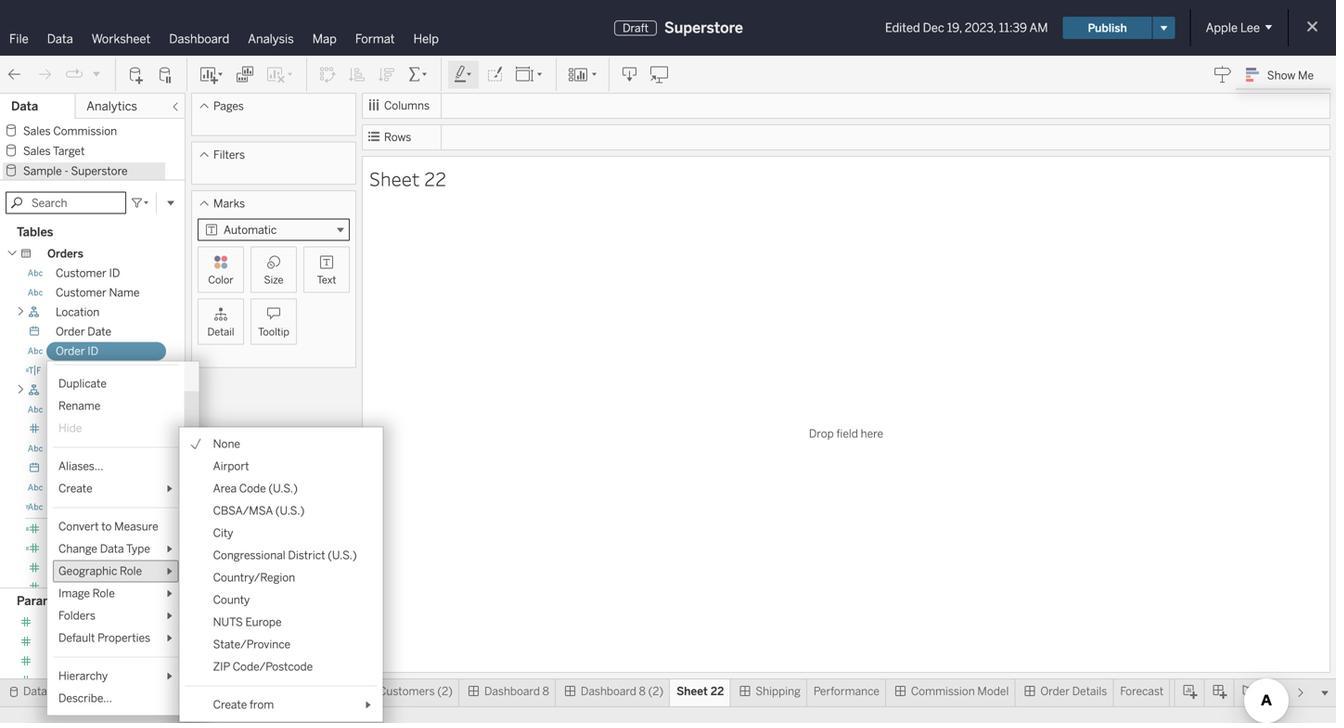 Task type: locate. For each thing, give the bounding box(es) containing it.
1 (2) from the left
[[438, 685, 453, 698]]

collapse image
[[170, 101, 181, 112]]

(u.s.) right 'code'
[[269, 482, 298, 495]]

dashboard for dashboard
[[169, 32, 230, 46]]

1 customer from the top
[[56, 267, 107, 280]]

1 horizontal spatial create
[[213, 698, 247, 712]]

commission up target
[[53, 124, 117, 138]]

id up the "hide" 'menu item'
[[99, 403, 110, 416]]

data inside "menu item"
[[100, 542, 124, 556]]

customer up 'location'
[[56, 286, 107, 299]]

0 vertical spatial date
[[88, 325, 111, 338]]

geographic role
[[58, 565, 142, 578]]

0 horizontal spatial dashboard
[[169, 32, 230, 46]]

analytics
[[87, 99, 137, 114]]

ship down ship date
[[56, 481, 79, 494]]

create for create from
[[213, 698, 247, 712]]

customer for customer name
[[56, 286, 107, 299]]

1 vertical spatial rate
[[114, 655, 137, 668]]

-
[[64, 164, 68, 178]]

order
[[56, 325, 85, 338], [56, 345, 85, 358], [56, 364, 85, 377], [1041, 685, 1070, 698]]

0 vertical spatial product
[[56, 384, 96, 397]]

properties
[[98, 631, 150, 645]]

none
[[213, 437, 240, 451]]

customers
[[291, 685, 347, 698], [379, 685, 435, 698]]

location
[[56, 306, 100, 319]]

22 down columns
[[424, 166, 446, 191]]

data
[[47, 32, 73, 46], [11, 99, 38, 114], [100, 542, 124, 556], [23, 685, 47, 698]]

details
[[1073, 685, 1108, 698]]

ship up change data type in the left of the page
[[96, 523, 119, 536]]

new
[[47, 674, 70, 688]]

(u.s.) right cbsa/msa
[[275, 504, 305, 518]]

replay animation image
[[91, 68, 102, 79]]

replay animation image
[[65, 65, 84, 84]]

1 vertical spatial commission
[[47, 655, 111, 668]]

ship
[[56, 461, 79, 475], [56, 481, 79, 494], [56, 500, 79, 514], [96, 523, 119, 536], [96, 542, 119, 556]]

customer down orders
[[56, 267, 107, 280]]

overview
[[141, 685, 187, 698]]

ship down days to ship actual
[[96, 542, 119, 556]]

to up change
[[83, 523, 94, 536]]

0 vertical spatial commission
[[53, 124, 117, 138]]

1 horizontal spatial sheet 22
[[677, 685, 724, 698]]

2 8 from the left
[[639, 685, 646, 698]]

city
[[213, 526, 233, 540]]

1 8 from the left
[[543, 685, 550, 698]]

2 horizontal spatial dashboard
[[581, 685, 637, 698]]

edited dec 19, 2023, 11:39 am
[[886, 20, 1049, 35]]

0 horizontal spatial 22
[[424, 166, 446, 191]]

download image
[[621, 65, 640, 84]]

sales for sales target
[[23, 144, 51, 158]]

0 horizontal spatial role
[[93, 587, 115, 600]]

rate down the properties
[[114, 655, 137, 668]]

order down order date
[[56, 345, 85, 358]]

1 vertical spatial create
[[213, 698, 247, 712]]

change
[[58, 542, 97, 556]]

role for image role
[[93, 587, 115, 600]]

highlight image
[[453, 65, 474, 84]]

color
[[208, 274, 234, 286]]

county
[[213, 593, 250, 607]]

apple
[[1206, 20, 1238, 35]]

product up 'create from'
[[219, 685, 259, 698]]

country/region
[[213, 571, 295, 584]]

create
[[58, 482, 92, 495], [213, 698, 247, 712]]

publish button
[[1064, 17, 1153, 39]]

0 vertical spatial superstore
[[665, 19, 743, 37]]

0 horizontal spatial rate
[[81, 635, 105, 649]]

id up 'name'
[[109, 267, 120, 280]]

days to ship actual
[[56, 523, 154, 536]]

commission
[[53, 124, 117, 138], [47, 655, 111, 668], [912, 685, 975, 698]]

days
[[56, 523, 81, 536], [56, 542, 81, 556]]

hide menu item
[[53, 417, 179, 440]]

0 vertical spatial sales
[[23, 124, 51, 138]]

ship for ship mode
[[56, 481, 79, 494]]

order up order id on the left of the page
[[56, 325, 85, 338]]

drop field here
[[809, 427, 884, 440]]

customer id
[[56, 267, 120, 280]]

1 vertical spatial date
[[81, 461, 105, 475]]

superstore
[[665, 19, 743, 37], [71, 164, 128, 178]]

sales up sales target
[[23, 124, 51, 138]]

clear sheet image
[[266, 65, 295, 84]]

sheet 22 left shipping
[[677, 685, 724, 698]]

22 left shipping
[[711, 685, 724, 698]]

superstore up open and edit this workbook in tableau desktop image
[[665, 19, 743, 37]]

create left from
[[213, 698, 247, 712]]

data down undo icon
[[11, 99, 38, 114]]

1 vertical spatial (u.s.)
[[275, 504, 305, 518]]

0 vertical spatial rate
[[81, 635, 105, 649]]

size
[[264, 274, 284, 286]]

data down days to ship actual
[[100, 542, 124, 556]]

ship for ship date
[[56, 461, 79, 475]]

1 vertical spatial customer
[[56, 286, 107, 299]]

0 vertical spatial days
[[56, 523, 81, 536]]

image
[[58, 587, 90, 600]]

create up ship status in the bottom of the page
[[58, 482, 92, 495]]

ship up convert
[[56, 500, 79, 514]]

id right row
[[80, 422, 91, 436]]

none airport area code (u.s.) cbsa/msa (u.s.) city congressional district (u.s.) country/region county nuts europe state/province zip code/postcode
[[213, 437, 357, 674]]

id up order profitable?
[[88, 345, 99, 358]]

commission left "model"
[[912, 685, 975, 698]]

field
[[837, 427, 859, 440]]

sales up sample
[[23, 144, 51, 158]]

order left details
[[1041, 685, 1070, 698]]

role down the geographic role
[[93, 587, 115, 600]]

days for days to ship actual
[[56, 523, 81, 536]]

status
[[81, 500, 115, 514]]

days up change
[[56, 523, 81, 536]]

sheet 22
[[369, 166, 446, 191], [677, 685, 724, 698]]

date for ship date
[[81, 461, 105, 475]]

apple lee
[[1206, 20, 1261, 35]]

business
[[72, 674, 118, 688]]

show
[[1268, 68, 1296, 82]]

1 vertical spatial superstore
[[71, 164, 128, 178]]

commission up the hierarchy
[[47, 655, 111, 668]]

describe...
[[58, 692, 112, 705]]

rows
[[384, 130, 412, 144]]

0 vertical spatial customer
[[56, 267, 107, 280]]

sheet
[[369, 166, 420, 191], [677, 685, 708, 698]]

to up discount
[[83, 542, 94, 556]]

customers (2)
[[379, 685, 453, 698]]

sales commission
[[23, 124, 117, 138]]

1 horizontal spatial 22
[[711, 685, 724, 698]]

date
[[88, 325, 111, 338], [81, 461, 105, 475]]

role inside image role menu item
[[93, 587, 115, 600]]

2 days from the top
[[56, 542, 81, 556]]

swap rows and columns image
[[318, 65, 337, 84]]

1 horizontal spatial rate
[[114, 655, 137, 668]]

name
[[109, 286, 140, 299]]

to for actual
[[83, 523, 94, 536]]

0 horizontal spatial create
[[58, 482, 92, 495]]

rename
[[58, 399, 101, 413]]

id for product id
[[99, 403, 110, 416]]

state/province
[[213, 638, 291, 651]]

data left new
[[23, 685, 47, 698]]

1 vertical spatial role
[[93, 587, 115, 600]]

0 vertical spatial sheet
[[369, 166, 420, 191]]

data guide image
[[1214, 65, 1233, 84]]

1 horizontal spatial 8
[[639, 685, 646, 698]]

1 horizontal spatial (2)
[[649, 685, 664, 698]]

date down 'location'
[[88, 325, 111, 338]]

1 horizontal spatial dashboard
[[485, 685, 540, 698]]

order for order details
[[1041, 685, 1070, 698]]

to for scheduled
[[83, 542, 94, 556]]

1 customers from the left
[[291, 685, 347, 698]]

growth
[[121, 674, 158, 688]]

1 sales from the top
[[23, 124, 51, 138]]

discount
[[56, 562, 101, 575]]

2 vertical spatial (u.s.)
[[328, 549, 357, 562]]

format workbook image
[[486, 65, 504, 84]]

0 vertical spatial role
[[120, 565, 142, 578]]

create for create
[[58, 482, 92, 495]]

ship down segment
[[56, 461, 79, 475]]

default properties
[[58, 631, 150, 645]]

ship date
[[56, 461, 105, 475]]

days up discount
[[56, 542, 81, 556]]

sheet down rows
[[369, 166, 420, 191]]

0 horizontal spatial customers
[[291, 685, 347, 698]]

8
[[543, 685, 550, 698], [639, 685, 646, 698]]

role for geographic role
[[120, 565, 142, 578]]

superstore right the -
[[71, 164, 128, 178]]

2 (2) from the left
[[649, 685, 664, 698]]

mode
[[81, 481, 110, 494]]

id for customer id
[[109, 267, 120, 280]]

1 days from the top
[[56, 523, 81, 536]]

1 horizontal spatial role
[[120, 565, 142, 578]]

2 customer from the top
[[56, 286, 107, 299]]

19,
[[948, 20, 963, 35]]

columns
[[384, 99, 430, 112]]

customer
[[56, 267, 107, 280], [56, 286, 107, 299]]

(u.s.) right district in the bottom of the page
[[328, 549, 357, 562]]

sheet right dashboard 8 (2)
[[677, 685, 708, 698]]

nuts
[[213, 616, 243, 629]]

role
[[120, 565, 142, 578], [93, 587, 115, 600]]

me
[[1299, 68, 1315, 82]]

am
[[1030, 20, 1049, 35]]

type
[[126, 542, 150, 556]]

order down order id on the left of the page
[[56, 364, 85, 377]]

(2)
[[438, 685, 453, 698], [649, 685, 664, 698]]

days for days to ship scheduled
[[56, 542, 81, 556]]

2 customers from the left
[[379, 685, 435, 698]]

8 for dashboard 8 (2)
[[639, 685, 646, 698]]

0 vertical spatial create
[[58, 482, 92, 495]]

pages
[[214, 99, 244, 113]]

redo image
[[35, 65, 54, 84]]

base salary
[[47, 616, 107, 629]]

worksheet
[[92, 32, 151, 46]]

2 vertical spatial commission
[[912, 685, 975, 698]]

lee
[[1241, 20, 1261, 35]]

1 vertical spatial days
[[56, 542, 81, 556]]

1 horizontal spatial customers
[[379, 685, 435, 698]]

0 horizontal spatial (2)
[[438, 685, 453, 698]]

role down the type
[[120, 565, 142, 578]]

folders menu item
[[53, 605, 179, 627]]

role inside geographic role menu item
[[120, 565, 142, 578]]

create menu item
[[53, 478, 179, 500]]

product up rename
[[56, 384, 96, 397]]

0 vertical spatial sheet 22
[[369, 166, 446, 191]]

sheet 22 down rows
[[369, 166, 446, 191]]

rate up commission rate
[[81, 635, 105, 649]]

customer name
[[56, 286, 140, 299]]

1 vertical spatial 22
[[711, 685, 724, 698]]

1 vertical spatial sales
[[23, 144, 51, 158]]

totals image
[[408, 65, 430, 84]]

date up mode
[[81, 461, 105, 475]]

convert
[[58, 520, 99, 533]]

product up hide
[[56, 403, 96, 416]]

id for order id
[[88, 345, 99, 358]]

salary
[[75, 616, 107, 629]]

sales
[[23, 124, 51, 138], [23, 144, 51, 158]]

airport
[[213, 460, 249, 473]]

0 horizontal spatial 8
[[543, 685, 550, 698]]

2 sales from the top
[[23, 144, 51, 158]]

1 horizontal spatial sheet
[[677, 685, 708, 698]]

commission for commission model
[[912, 685, 975, 698]]



Task type: vqa. For each thing, say whether or not it's contained in the screenshot.
the left /
no



Task type: describe. For each thing, give the bounding box(es) containing it.
sales for sales commission
[[23, 124, 51, 138]]

source
[[50, 685, 86, 698]]

dashboard for dashboard 8 (2)
[[581, 685, 637, 698]]

default
[[58, 631, 95, 645]]

target
[[53, 144, 85, 158]]

format
[[355, 32, 395, 46]]

Search text field
[[6, 192, 126, 214]]

model
[[978, 685, 1009, 698]]

pause auto updates image
[[157, 65, 175, 84]]

europe
[[246, 616, 282, 629]]

commission for commission rate
[[47, 655, 111, 668]]

map
[[313, 32, 337, 46]]

code
[[239, 482, 266, 495]]

sample - superstore
[[23, 164, 128, 178]]

0 horizontal spatial sheet 22
[[369, 166, 446, 191]]

from
[[250, 698, 274, 712]]

show me button
[[1238, 60, 1331, 89]]

profit
[[56, 581, 84, 595]]

congressional
[[213, 549, 286, 562]]

hide
[[58, 422, 82, 435]]

new data source image
[[127, 65, 146, 84]]

to down status
[[101, 520, 112, 533]]

folders
[[58, 609, 96, 623]]

hierarchy
[[58, 669, 108, 683]]

cbsa/msa
[[213, 504, 273, 518]]

drop
[[809, 427, 834, 440]]

days to ship scheduled
[[56, 542, 176, 556]]

dec
[[923, 20, 945, 35]]

0 horizontal spatial sheet
[[369, 166, 420, 191]]

duplicate rename hide
[[58, 377, 107, 435]]

change data type menu item
[[53, 538, 179, 560]]

actual
[[121, 523, 154, 536]]

order for order date
[[56, 325, 85, 338]]

publish
[[1088, 21, 1128, 35]]

dashboard for dashboard 8
[[485, 685, 540, 698]]

new worksheet image
[[199, 65, 225, 84]]

ship status
[[56, 500, 115, 514]]

edited
[[886, 20, 921, 35]]

open and edit this workbook in tableau desktop image
[[651, 65, 669, 84]]

order profitable?
[[56, 364, 143, 377]]

draft
[[623, 21, 649, 35]]

default properties menu item
[[53, 627, 179, 649]]

data up replay animation image
[[47, 32, 73, 46]]

file
[[9, 32, 28, 46]]

order for order profitable?
[[56, 364, 85, 377]]

8 for dashboard 8
[[543, 685, 550, 698]]

create from menu item
[[185, 694, 378, 716]]

orders
[[47, 247, 83, 260]]

parameters
[[17, 594, 83, 609]]

churn rate
[[47, 635, 105, 649]]

here
[[861, 427, 884, 440]]

customers for customers (2)
[[379, 685, 435, 698]]

code/postcode
[[233, 660, 313, 674]]

duplicate
[[58, 377, 107, 390]]

0 vertical spatial (u.s.)
[[269, 482, 298, 495]]

undo image
[[6, 65, 24, 84]]

shipping
[[756, 685, 801, 698]]

customers for customers
[[291, 685, 347, 698]]

sort ascending image
[[348, 65, 367, 84]]

analysis
[[248, 32, 294, 46]]

date for order date
[[88, 325, 111, 338]]

change data type
[[58, 542, 150, 556]]

detail
[[207, 326, 234, 338]]

performance
[[814, 685, 880, 698]]

profitable?
[[88, 364, 143, 377]]

1 vertical spatial product
[[56, 403, 96, 416]]

ship for ship status
[[56, 500, 79, 514]]

image role menu item
[[53, 583, 179, 605]]

product id
[[56, 403, 110, 416]]

rate for commission rate
[[114, 655, 137, 668]]

0 horizontal spatial superstore
[[71, 164, 128, 178]]

order id
[[56, 345, 99, 358]]

1 vertical spatial sheet 22
[[677, 685, 724, 698]]

convert to measure
[[58, 520, 158, 533]]

order details
[[1041, 685, 1108, 698]]

0 vertical spatial 22
[[424, 166, 446, 191]]

scheduled
[[122, 542, 176, 556]]

show/hide cards image
[[568, 65, 598, 84]]

rate for churn rate
[[81, 635, 105, 649]]

tooltip
[[258, 326, 290, 338]]

measure
[[114, 520, 158, 533]]

hierarchy menu item
[[53, 665, 179, 688]]

marks
[[214, 197, 245, 210]]

sort descending image
[[378, 65, 396, 84]]

dashboard 8
[[485, 685, 550, 698]]

text
[[317, 274, 336, 286]]

customer for customer id
[[56, 267, 107, 280]]

duplicate image
[[236, 65, 254, 84]]

create from
[[213, 698, 274, 712]]

geographic
[[58, 565, 117, 578]]

order date
[[56, 325, 111, 338]]

ship mode
[[56, 481, 110, 494]]

tables
[[17, 225, 53, 240]]

commission model
[[912, 685, 1009, 698]]

2023,
[[965, 20, 997, 35]]

fit image
[[515, 65, 545, 84]]

2 vertical spatial product
[[219, 685, 259, 698]]

new business growth
[[47, 674, 158, 688]]

geographic role menu item
[[53, 560, 179, 583]]

sample
[[23, 164, 62, 178]]

filters
[[214, 148, 245, 162]]

commission rate
[[47, 655, 137, 668]]

churn
[[47, 635, 79, 649]]

data source
[[23, 685, 86, 698]]

zip
[[213, 660, 230, 674]]

1 vertical spatial sheet
[[677, 685, 708, 698]]

image role
[[58, 587, 115, 600]]

1 horizontal spatial superstore
[[665, 19, 743, 37]]

forecast
[[1121, 685, 1164, 698]]

segment
[[56, 442, 102, 455]]

id for row id
[[80, 422, 91, 436]]

order for order id
[[56, 345, 85, 358]]



